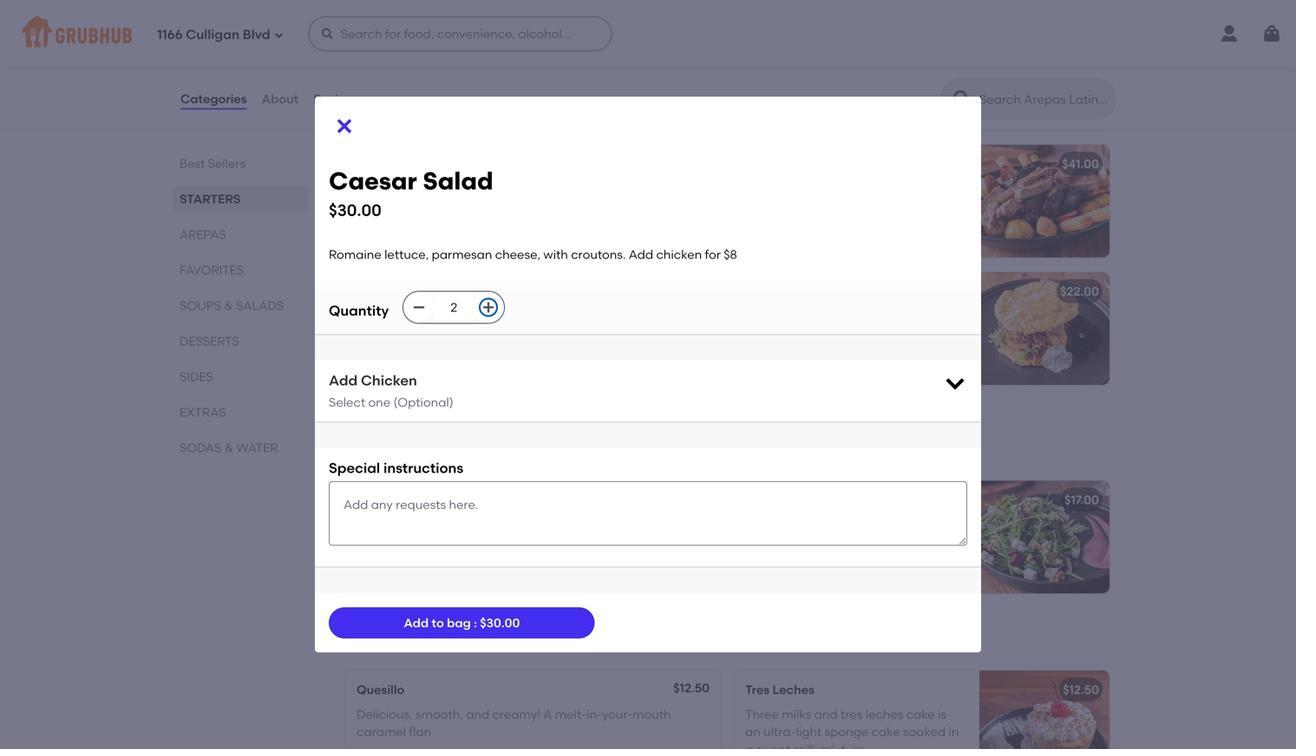 Task type: locate. For each thing, give the bounding box(es) containing it.
beef, for round
[[485, 54, 514, 69]]

to inside crunchy pork skin fried to perfection and marinated in fresh lime, onion, cilantro, and peppers. served with avocado, and fried green plantains
[[494, 181, 506, 196]]

1 vertical spatial romaine lettuce, parmesan cheese, with croutons. add chicken for $8
[[357, 518, 681, 550]]

romaine lettuce, parmesan cheese, with croutons. add chicken for $8
[[329, 247, 738, 262], [357, 518, 681, 550]]

& for sodas & water
[[225, 441, 234, 456]]

served down lime,
[[489, 217, 529, 231]]

0 vertical spatial croutons.
[[571, 247, 626, 262]]

:
[[474, 616, 477, 631]]

desserts up sides
[[180, 334, 239, 349]]

beans,
[[357, 344, 396, 359]]

chicharrón
[[427, 157, 494, 172]]

& inside soups & salads monday to friday
[[412, 422, 426, 444]]

favorites
[[180, 263, 244, 278]]

1 horizontal spatial salads
[[431, 422, 506, 444]]

ceviche de chicharrón
[[357, 157, 494, 172]]

0 vertical spatial soups
[[180, 299, 221, 313]]

1 vertical spatial $8
[[424, 535, 438, 550]]

salad inside caesar salad $30.00
[[423, 167, 494, 196]]

1 horizontal spatial in
[[949, 725, 960, 740]]

rice, down chicharron,
[[518, 327, 543, 341]]

0 vertical spatial served
[[848, 75, 889, 90]]

fried down peppers.
[[442, 234, 468, 249]]

lettuce, down "cilantro,"
[[385, 247, 429, 262]]

soups for soups & salads
[[180, 299, 221, 313]]

1 horizontal spatial for
[[705, 247, 721, 262]]

& for soups & salads
[[224, 299, 233, 313]]

svg image
[[334, 116, 355, 137], [482, 301, 496, 315], [944, 371, 968, 395]]

$30.00
[[329, 201, 382, 220], [480, 616, 520, 631]]

shrimp
[[898, 57, 939, 72]]

2 horizontal spatial to
[[494, 181, 506, 196]]

0 horizontal spatial desserts
[[180, 334, 239, 349]]

1 vertical spatial for
[[405, 535, 421, 550]]

1 horizontal spatial chicken
[[657, 247, 702, 262]]

soups down favorites
[[180, 299, 221, 313]]

0 horizontal spatial salads
[[236, 299, 284, 313]]

brown
[[616, 54, 653, 69]]

negro
[[398, 29, 435, 44]]

perfection
[[509, 181, 570, 196]]

salads inside soups & salads monday to friday
[[431, 422, 506, 444]]

romaine down caesar salad in the bottom of the page
[[357, 518, 409, 532]]

sauce
[[413, 71, 449, 86]]

to
[[494, 181, 506, 196], [386, 446, 397, 459], [432, 616, 444, 631]]

blvd
[[243, 27, 270, 43]]

lettuce, down caesar salad in the bottom of the page
[[412, 518, 457, 532]]

salad for caesar salad $30.00
[[423, 167, 494, 196]]

1 vertical spatial green
[[471, 234, 506, 249]]

beef, inside marinated eye-round beef, cooked with raw brown sugar, and wine sauce with mashed potatoes
[[485, 54, 514, 69]]

soups & salads monday to friday
[[343, 422, 506, 459]]

ultra-
[[764, 725, 796, 740]]

for
[[705, 247, 721, 262], [405, 535, 421, 550]]

beets,
[[746, 518, 781, 532]]

1 horizontal spatial cake
[[907, 708, 936, 722]]

beef, up egg,
[[403, 309, 432, 324]]

soups for soups & salads monday to friday
[[343, 422, 407, 444]]

raw
[[591, 54, 613, 69]]

light
[[796, 725, 822, 740]]

starters tab
[[180, 190, 301, 208]]

milks
[[782, 708, 812, 722]]

for down caesar salad in the bottom of the page
[[405, 535, 421, 550]]

beef, left shrimp
[[866, 57, 895, 72]]

and inside marinated eye-round beef, cooked with raw brown sugar, and wine sauce with mashed potatoes
[[357, 71, 380, 86]]

in inside three milks and tres leches cake is an ultra-light sponge cake soaked in a sweet milk mixture
[[949, 725, 960, 740]]

0 vertical spatial $8
[[724, 247, 738, 262]]

soups inside tab
[[180, 299, 221, 313]]

milk
[[794, 743, 818, 750]]

& left water
[[225, 441, 234, 456]]

soups inside soups & salads monday to friday
[[343, 422, 407, 444]]

marinated eye-round beef, cooked with raw brown sugar, and wine sauce with mashed potatoes
[[357, 54, 692, 86]]

in right soaked
[[949, 725, 960, 740]]

0 horizontal spatial rice,
[[518, 327, 543, 341]]

0 vertical spatial chicken
[[657, 247, 702, 262]]

0 vertical spatial green
[[772, 75, 806, 90]]

0 horizontal spatial cake
[[872, 725, 901, 740]]

$8
[[724, 247, 738, 262], [424, 535, 438, 550]]

1 vertical spatial lettuce,
[[412, 518, 457, 532]]

$30.00 right :
[[480, 616, 520, 631]]

leches
[[866, 708, 904, 722]]

0 vertical spatial caesar
[[329, 167, 417, 196]]

instructions
[[384, 460, 464, 477]]

creamy!
[[493, 708, 541, 722]]

cheese, inside beets, arugula, feta cheese,  walnuts, & beet dressing
[[863, 518, 908, 532]]

0 vertical spatial romaine
[[329, 247, 382, 262]]

2 vertical spatial svg image
[[944, 371, 968, 395]]

parmesan inside romaine lettuce, parmesan cheese, with croutons. add chicken for $8
[[460, 518, 520, 532]]

fried up fresh
[[465, 181, 491, 196]]

and inside delicious, smooth, and creamy! a melt-in-your-mouth caramel flan
[[466, 708, 490, 722]]

green inside salted rice, chicken, beef, shrimp and green onion. served with french fries
[[772, 75, 806, 90]]

& up friday
[[412, 422, 426, 444]]

and inside three milks and tres leches cake is an ultra-light sponge cake soaked in a sweet milk mixture
[[815, 708, 838, 722]]

1 horizontal spatial green
[[772, 75, 806, 90]]

patacón maracucho image
[[980, 273, 1110, 386]]

best
[[180, 156, 205, 171]]

beef, inside minced beef, chorizo, chicharron, arepa, egg, plantain, white rice, red beans, and avocado
[[403, 309, 432, 324]]

0 vertical spatial desserts
[[180, 334, 239, 349]]

reviews button
[[313, 68, 363, 130]]

dressing
[[788, 535, 837, 550]]

romaine down "cilantro,"
[[329, 247, 382, 262]]

& left beet
[[746, 535, 755, 550]]

caesar inside caesar salad $30.00
[[329, 167, 417, 196]]

croutons.
[[571, 247, 626, 262], [599, 518, 654, 532]]

1 horizontal spatial beef,
[[485, 54, 514, 69]]

1 vertical spatial served
[[489, 217, 529, 231]]

0 horizontal spatial to
[[386, 446, 397, 459]]

salads up the desserts tab
[[236, 299, 284, 313]]

lettuce,
[[385, 247, 429, 262], [412, 518, 457, 532]]

beef,
[[485, 54, 514, 69], [866, 57, 895, 72], [403, 309, 432, 324]]

cheese,
[[495, 247, 541, 262], [523, 518, 569, 532], [863, 518, 908, 532]]

1 vertical spatial to
[[386, 446, 397, 459]]

1 vertical spatial svg image
[[482, 301, 496, 315]]

patacón maracucho
[[746, 284, 868, 299]]

mashed
[[480, 71, 528, 86]]

quesillo
[[357, 683, 405, 698]]

white
[[483, 327, 515, 341]]

for up $27.00
[[705, 247, 721, 262]]

2 horizontal spatial beef,
[[866, 57, 895, 72]]

parmesan
[[432, 247, 493, 262], [460, 518, 520, 532]]

0 vertical spatial fried
[[465, 181, 491, 196]]

0 horizontal spatial for
[[405, 535, 421, 550]]

cheese, inside romaine lettuce, parmesan cheese, with croutons. add chicken for $8
[[523, 518, 569, 532]]

salads down (optional)
[[431, 422, 506, 444]]

0 vertical spatial to
[[494, 181, 506, 196]]

soups & salads tab
[[180, 297, 301, 315]]

$41.00 button
[[735, 145, 1110, 258]]

desserts inside tab
[[180, 334, 239, 349]]

in down skin
[[448, 199, 459, 214]]

to up the special instructions
[[386, 446, 397, 459]]

0 horizontal spatial $30.00
[[329, 201, 382, 220]]

in inside crunchy pork skin fried to perfection and marinated in fresh lime, onion, cilantro, and peppers. served with avocado, and fried green plantains
[[448, 199, 459, 214]]

onion,
[[524, 199, 560, 214]]

& up the desserts tab
[[224, 299, 233, 313]]

$30.00 down crunchy
[[329, 201, 382, 220]]

1 horizontal spatial served
[[848, 75, 889, 90]]

categories
[[181, 91, 247, 106]]

0 horizontal spatial chicken
[[357, 535, 402, 550]]

1 vertical spatial salad
[[403, 493, 438, 508]]

add inside add chicken select one (optional)
[[329, 372, 358, 389]]

add
[[629, 247, 654, 262], [329, 372, 358, 389], [657, 518, 681, 532], [404, 616, 429, 631]]

0 horizontal spatial $8
[[424, 535, 438, 550]]

0 horizontal spatial soups
[[180, 299, 221, 313]]

1 vertical spatial soups
[[343, 422, 407, 444]]

Search Arepas Latin Cuisine search field
[[978, 91, 1111, 108]]

green down salted
[[772, 75, 806, 90]]

green inside crunchy pork skin fried to perfection and marinated in fresh lime, onion, cilantro, and peppers. served with avocado, and fried green plantains
[[471, 234, 506, 249]]

quantity
[[329, 303, 389, 319]]

to left bag
[[432, 616, 444, 631]]

1 horizontal spatial $30.00
[[480, 616, 520, 631]]

beef, inside salted rice, chicken, beef, shrimp and green onion. served with french fries
[[866, 57, 895, 72]]

0 horizontal spatial in
[[448, 199, 459, 214]]

salad down instructions
[[403, 493, 438, 508]]

bandeja paisa colombian dish
[[357, 284, 541, 299]]

0 vertical spatial svg image
[[334, 116, 355, 137]]

sugar,
[[656, 54, 692, 69]]

1 vertical spatial croutons.
[[599, 518, 654, 532]]

chicken
[[657, 247, 702, 262], [357, 535, 402, 550]]

soups up 'monday' on the bottom of page
[[343, 422, 407, 444]]

0 vertical spatial $30.00
[[329, 201, 382, 220]]

desserts
[[180, 334, 239, 349], [343, 631, 437, 653]]

arroz de la casa image
[[980, 17, 1110, 130]]

1 vertical spatial fried
[[442, 234, 468, 249]]

friday
[[399, 446, 431, 459]]

egg,
[[398, 327, 425, 341]]

to inside soups & salads monday to friday
[[386, 446, 397, 459]]

1 horizontal spatial rice,
[[786, 57, 812, 72]]

skin
[[439, 181, 462, 196]]

a
[[746, 743, 754, 750]]

cake up soaked
[[907, 708, 936, 722]]

1 vertical spatial in
[[949, 725, 960, 740]]

0 horizontal spatial green
[[471, 234, 506, 249]]

0 vertical spatial salad
[[423, 167, 494, 196]]

salads inside soups & salads tab
[[236, 299, 284, 313]]

0 horizontal spatial svg image
[[334, 116, 355, 137]]

smooth,
[[416, 708, 463, 722]]

and inside minced beef, chorizo, chicharron, arepa, egg, plantain, white rice, red beans, and avocado
[[399, 344, 423, 359]]

beef, for chicken,
[[866, 57, 895, 72]]

to for skin
[[494, 181, 506, 196]]

served down chicken,
[[848, 75, 889, 90]]

1 vertical spatial caesar
[[357, 493, 400, 508]]

0 vertical spatial salads
[[236, 299, 284, 313]]

1 vertical spatial desserts
[[343, 631, 437, 653]]

served inside crunchy pork skin fried to perfection and marinated in fresh lime, onion, cilantro, and peppers. served with avocado, and fried green plantains
[[489, 217, 529, 231]]

caesar up "cilantro,"
[[329, 167, 417, 196]]

sides tab
[[180, 368, 301, 386]]

desserts tab
[[180, 332, 301, 351]]

0 vertical spatial in
[[448, 199, 459, 214]]

avocado,
[[357, 234, 412, 249]]

0 horizontal spatial served
[[489, 217, 529, 231]]

green down peppers.
[[471, 234, 506, 249]]

caesar down the special instructions
[[357, 493, 400, 508]]

svg image
[[1262, 23, 1283, 44], [321, 27, 335, 41], [274, 30, 284, 40], [413, 301, 426, 315]]

bandeja
[[357, 284, 407, 299]]

$12.50
[[674, 681, 710, 696], [1063, 683, 1100, 698]]

1 horizontal spatial soups
[[343, 422, 407, 444]]

maracucho
[[800, 284, 868, 299]]

soups & salads
[[180, 299, 284, 313]]

delicious, smooth, and creamy! a melt-in-your-mouth caramel flan
[[357, 708, 671, 740]]

beef, up 'mashed'
[[485, 54, 514, 69]]

with inside romaine lettuce, parmesan cheese, with croutons. add chicken for $8
[[572, 518, 596, 532]]

to up lime,
[[494, 181, 506, 196]]

sellers
[[208, 156, 246, 171]]

in
[[448, 199, 459, 214], [949, 725, 960, 740]]

0 horizontal spatial beef,
[[403, 309, 432, 324]]

cake down leches
[[872, 725, 901, 740]]

1 vertical spatial salads
[[431, 422, 506, 444]]

lettuce, inside romaine lettuce, parmesan cheese, with croutons. add chicken for $8
[[412, 518, 457, 532]]

1 horizontal spatial to
[[432, 616, 444, 631]]

arepas
[[180, 227, 226, 242]]

salad up fresh
[[423, 167, 494, 196]]

chicken up $27.00
[[657, 247, 702, 262]]

0 vertical spatial rice,
[[786, 57, 812, 72]]

and
[[357, 71, 380, 86], [746, 75, 769, 90], [357, 199, 380, 214], [408, 217, 431, 231], [415, 234, 439, 249], [399, 344, 423, 359], [466, 708, 490, 722], [815, 708, 838, 722]]

desserts up quesillo
[[343, 631, 437, 653]]

chicken
[[361, 372, 417, 389]]

rice, up onion.
[[786, 57, 812, 72]]

Special instructions text field
[[329, 482, 968, 546]]

1 horizontal spatial desserts
[[343, 631, 437, 653]]

tres
[[746, 683, 770, 698]]

chicken down caesar salad in the bottom of the page
[[357, 535, 402, 550]]

plantains
[[508, 234, 563, 249]]

1 vertical spatial parmesan
[[460, 518, 520, 532]]

1 vertical spatial rice,
[[518, 327, 543, 341]]

add to bag : $30.00
[[404, 616, 520, 631]]

$27.00
[[674, 284, 711, 299]]

minced beef, chorizo, chicharron, arepa, egg, plantain, white rice, red beans, and avocado
[[357, 309, 565, 359]]



Task type: vqa. For each thing, say whether or not it's contained in the screenshot.
bottom DESSERTS
yes



Task type: describe. For each thing, give the bounding box(es) containing it.
arugula,
[[784, 518, 834, 532]]

sodas & water
[[180, 441, 278, 456]]

1 vertical spatial romaine
[[357, 518, 409, 532]]

melt-
[[555, 708, 587, 722]]

extras
[[180, 405, 226, 420]]

salad for caesar salad
[[403, 493, 438, 508]]

0 vertical spatial cake
[[907, 708, 936, 722]]

picada colombiana (chopped) image
[[980, 145, 1110, 258]]

best sellers
[[180, 156, 246, 171]]

rice, inside minced beef, chorizo, chicharron, arepa, egg, plantain, white rice, red beans, and avocado
[[518, 327, 543, 341]]

marinated
[[383, 199, 445, 214]]

beets, arugula, feta cheese,  walnuts, & beet dressing
[[746, 518, 960, 550]]

in-
[[587, 708, 602, 722]]

1 vertical spatial chicken
[[357, 535, 402, 550]]

extras tab
[[180, 404, 301, 422]]

categories button
[[180, 68, 248, 130]]

walnuts,
[[911, 518, 960, 532]]

three
[[746, 708, 779, 722]]

cilantro,
[[357, 217, 405, 231]]

soaked
[[903, 725, 946, 740]]

marinated
[[357, 54, 418, 69]]

salted rice, chicken, beef, shrimp and green onion. served with french fries button
[[735, 17, 1110, 130]]

red
[[546, 327, 565, 341]]

water
[[237, 441, 278, 456]]

bag
[[447, 616, 471, 631]]

1 horizontal spatial svg image
[[482, 301, 496, 315]]

sponge
[[825, 725, 869, 740]]

select
[[329, 396, 366, 410]]

starters
[[180, 192, 241, 207]]

arepa,
[[357, 327, 396, 341]]

with inside salted rice, chicken, beef, shrimp and green onion. served with french fries
[[892, 75, 916, 90]]

search icon image
[[952, 89, 973, 109]]

1 horizontal spatial $12.50
[[1063, 683, 1100, 698]]

beet salad image
[[980, 481, 1110, 594]]

round
[[447, 54, 482, 69]]

chorizo,
[[435, 309, 481, 324]]

eye-
[[421, 54, 447, 69]]

salads for soups & salads
[[236, 299, 284, 313]]

an
[[746, 725, 761, 740]]

onion.
[[809, 75, 845, 90]]

and inside salted rice, chicken, beef, shrimp and green onion. served with french fries
[[746, 75, 769, 90]]

chicharron,
[[484, 309, 551, 324]]

is
[[938, 708, 947, 722]]

special
[[329, 460, 380, 477]]

salted
[[746, 57, 784, 72]]

mouth
[[633, 708, 671, 722]]

peppers.
[[434, 217, 486, 231]]

sides
[[180, 370, 213, 385]]

ceviche de chicharrón image
[[591, 145, 721, 258]]

best sellers tab
[[180, 155, 301, 173]]

0 vertical spatial parmesan
[[432, 247, 493, 262]]

patacón
[[746, 284, 797, 299]]

served inside salted rice, chicken, beef, shrimp and green onion. served with french fries
[[848, 75, 889, 90]]

de
[[408, 157, 424, 172]]

rice, inside salted rice, chicken, beef, shrimp and green onion. served with french fries
[[786, 57, 812, 72]]

about
[[262, 91, 299, 106]]

main navigation navigation
[[0, 0, 1297, 68]]

(optional)
[[394, 396, 454, 410]]

1 vertical spatial cake
[[872, 725, 901, 740]]

salads for soups & salads monday to friday
[[431, 422, 506, 444]]

lime,
[[493, 199, 521, 214]]

wine
[[383, 71, 410, 86]]

ceviche
[[357, 157, 406, 172]]

leches
[[773, 683, 815, 698]]

bandeja paisa colombian dish image
[[591, 273, 721, 386]]

to for salads
[[386, 446, 397, 459]]

caesar salad
[[357, 493, 438, 508]]

$22.00
[[1061, 284, 1100, 299]]

0 vertical spatial lettuce,
[[385, 247, 429, 262]]

2 vertical spatial to
[[432, 616, 444, 631]]

$30.00 inside caesar salad $30.00
[[329, 201, 382, 220]]

1 vertical spatial $30.00
[[480, 616, 520, 631]]

tres leches image
[[980, 671, 1110, 750]]

0 horizontal spatial $12.50
[[674, 681, 710, 696]]

salted rice, chicken, beef, shrimp and green onion. served with french fries
[[746, 57, 957, 107]]

with inside crunchy pork skin fried to perfection and marinated in fresh lime, onion, cilantro, and peppers. served with avocado, and fried green plantains
[[532, 217, 557, 231]]

arepas tab
[[180, 226, 301, 244]]

Input item quantity number field
[[435, 292, 473, 323]]

potatoes
[[531, 71, 584, 86]]

1 horizontal spatial $8
[[724, 247, 738, 262]]

reviews
[[313, 91, 362, 106]]

beet
[[758, 535, 785, 550]]

add chicken select one (optional)
[[329, 372, 454, 410]]

0 vertical spatial for
[[705, 247, 721, 262]]

flan
[[409, 725, 432, 740]]

0 vertical spatial romaine lettuce, parmesan cheese, with croutons. add chicken for $8
[[329, 247, 738, 262]]

paisa
[[410, 284, 443, 299]]

caramel
[[357, 725, 406, 740]]

fries
[[746, 92, 770, 107]]

asado negro
[[357, 29, 435, 44]]

& inside beets, arugula, feta cheese,  walnuts, & beet dressing
[[746, 535, 755, 550]]

caesar for caesar salad
[[357, 493, 400, 508]]

french
[[919, 75, 957, 90]]

caesar for caesar salad $30.00
[[329, 167, 417, 196]]

dish
[[515, 284, 541, 299]]

plantain,
[[428, 327, 480, 341]]

caesar salad $30.00
[[329, 167, 494, 220]]

sweet
[[757, 743, 791, 750]]

favorites tab
[[180, 261, 301, 280]]

asado
[[357, 29, 395, 44]]

& for soups & salads monday to friday
[[412, 422, 426, 444]]

tres
[[841, 708, 863, 722]]

monday
[[343, 446, 384, 459]]

sodas
[[180, 441, 222, 456]]

mixture
[[821, 743, 865, 750]]

feta
[[836, 518, 860, 532]]

pork
[[410, 181, 436, 196]]

sodas & water tab
[[180, 439, 301, 457]]

about button
[[261, 68, 300, 130]]

special instructions
[[329, 460, 464, 477]]

crunchy
[[357, 181, 407, 196]]

delicious,
[[357, 708, 413, 722]]

2 horizontal spatial svg image
[[944, 371, 968, 395]]



